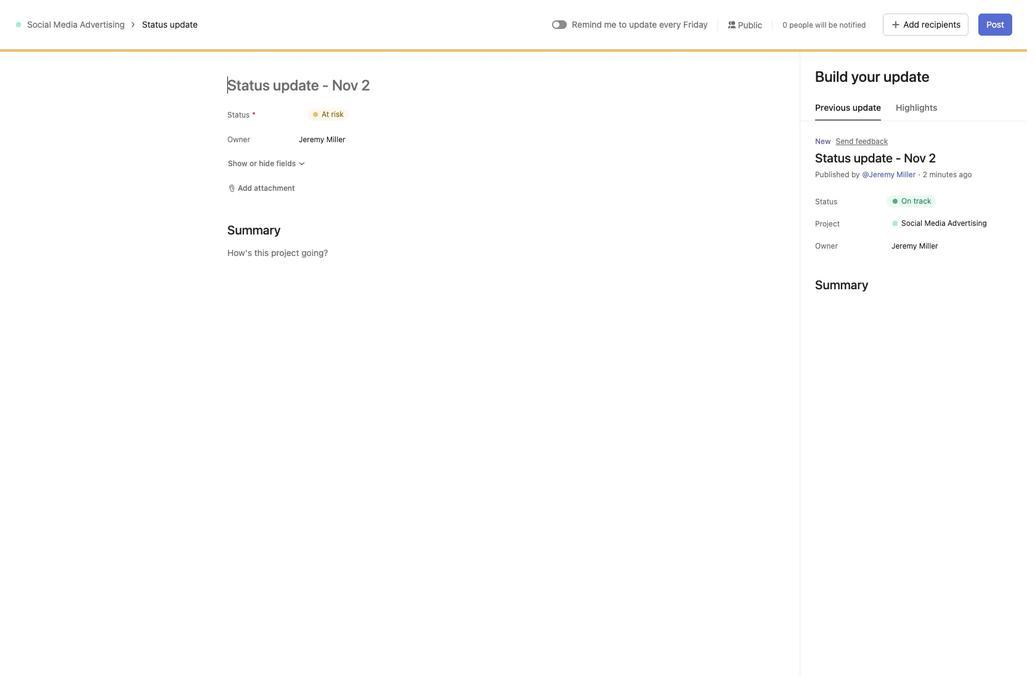 Task type: vqa. For each thing, say whether or not it's contained in the screenshot.
the right Owner
yes



Task type: describe. For each thing, give the bounding box(es) containing it.
me
[[604, 19, 616, 30]]

1 vertical spatial summary
[[815, 278, 868, 292]]

2 inside status update - nov 2 jeremy miller
[[906, 274, 912, 285]]

latest status update element
[[797, 120, 1012, 212]]

status for status
[[815, 197, 837, 206]]

add recipients button
[[883, 14, 969, 36]]

upgrade
[[951, 10, 981, 19]]

at risk
[[322, 110, 344, 119]]

0 vertical spatial social media advertising link
[[27, 19, 125, 30]]

previous update
[[815, 102, 881, 113]]

recipients
[[922, 19, 961, 30]]

remind
[[572, 19, 602, 30]]

add attachment
[[238, 184, 295, 193]]

build
[[815, 68, 848, 85]]

share button
[[903, 44, 944, 61]]

will
[[815, 20, 826, 29]]

update inside new send feedback status update - nov 2 published by @jeremy miller · 2 minutes ago
[[854, 151, 893, 165]]

attachment
[[254, 184, 295, 193]]

share
[[918, 47, 939, 57]]

status for status *
[[227, 110, 250, 120]]

nov
[[886, 274, 904, 285]]

1 horizontal spatial owner
[[815, 242, 838, 251]]

nov 2 inside latest status update element
[[881, 136, 908, 147]]

1 horizontal spatial social media advertising link
[[887, 217, 992, 230]]

to
[[619, 19, 627, 30]]

upgrade button
[[945, 6, 986, 23]]

show examples button
[[271, 109, 350, 126]]

0 vertical spatial advertising
[[80, 19, 125, 30]]

miller inside new send feedback status update - nov 2 published by @jeremy miller · 2 minutes ago
[[897, 170, 916, 179]]

0 vertical spatial social
[[27, 19, 51, 30]]

- inside new send feedback status update - nov 2 published by @jeremy miller · 2 minutes ago
[[896, 151, 901, 165]]

new send feedback status update - nov 2 published by @jeremy miller · 2 minutes ago
[[815, 137, 972, 179]]

be
[[829, 20, 837, 29]]

@jeremy
[[862, 170, 895, 179]]

0 vertical spatial media
[[53, 19, 78, 30]]

miller down examples
[[326, 135, 345, 144]]

jeremy inside jeremy miller 2 minutes ago
[[832, 179, 862, 189]]

your update
[[851, 68, 930, 85]]

miller inside status update - nov 2 jeremy miller
[[844, 289, 867, 299]]

feedback
[[856, 137, 888, 146]]

tab list containing previous update
[[800, 101, 1027, 121]]

0 horizontal spatial jeremy miller
[[299, 135, 345, 144]]

on track
[[901, 197, 931, 206]]

jeremy miller link inside latest status update element
[[832, 179, 887, 189]]

remove from starred image
[[217, 41, 227, 51]]

0 horizontal spatial social media advertising
[[27, 19, 125, 30]]

1 horizontal spatial social
[[901, 219, 922, 228]]

@jeremy miller link
[[862, 170, 916, 179]]

at risk button
[[299, 104, 357, 126]]

remind me to update every friday switch
[[552, 20, 567, 29]]

2 inside jeremy miller 2 minutes ago
[[832, 191, 837, 200]]

project
[[815, 219, 840, 229]]

show for show or hide fields
[[228, 159, 247, 168]]

2 inside new send feedback status update - nov 2 published by @jeremy miller · 2 minutes ago
[[923, 170, 927, 179]]

1 vertical spatial jeremy miller
[[892, 241, 938, 250]]

hide
[[259, 159, 274, 168]]



Task type: locate. For each thing, give the bounding box(es) containing it.
send feedback link
[[836, 136, 888, 147]]

owner
[[227, 135, 250, 144], [815, 242, 838, 251]]

1 horizontal spatial jeremy miller
[[892, 241, 938, 250]]

ago
[[959, 170, 972, 179], [869, 191, 882, 200]]

status for status update - nov 2
[[808, 136, 837, 147]]

jeremy miller down examples
[[299, 135, 345, 144]]

add down or
[[238, 184, 252, 193]]

0 horizontal spatial owner
[[227, 135, 250, 144]]

0 vertical spatial summary
[[808, 156, 848, 166]]

social down on track
[[901, 219, 922, 228]]

1 vertical spatial nov 2
[[904, 151, 936, 165]]

add for add attachment
[[238, 184, 252, 193]]

summary left nov
[[815, 278, 868, 292]]

on track
[[797, 94, 845, 108]]

add left recipients
[[903, 19, 919, 30]]

None text field
[[52, 35, 194, 57]]

1 vertical spatial advertising
[[948, 219, 987, 228]]

miller down track
[[919, 241, 938, 250]]

1 vertical spatial owner
[[815, 242, 838, 251]]

miller inside jeremy miller 2 minutes ago
[[865, 179, 887, 189]]

show left at
[[289, 113, 308, 122]]

status update - nov 2 button
[[812, 274, 921, 286]]

update
[[170, 19, 198, 30], [629, 19, 657, 30], [853, 102, 881, 113], [840, 136, 872, 147], [854, 151, 893, 165], [844, 274, 876, 285]]

1 vertical spatial -
[[896, 151, 901, 165]]

Title of update text field
[[227, 71, 597, 99]]

0 horizontal spatial social media advertising link
[[27, 19, 125, 30]]

minutes
[[929, 170, 957, 179], [839, 191, 867, 200]]

1 horizontal spatial advertising
[[948, 219, 987, 228]]

jeremy inside status update - nov 2 jeremy miller
[[812, 289, 842, 299]]

post
[[987, 19, 1004, 30]]

1 horizontal spatial add
[[903, 19, 919, 30]]

build your update
[[815, 68, 930, 85]]

on
[[901, 197, 911, 206]]

owner down project at the top
[[815, 242, 838, 251]]

update inside latest status update element
[[840, 136, 872, 147]]

- up @jeremy miller link in the top of the page
[[896, 151, 901, 165]]

show inside dropdown button
[[228, 159, 247, 168]]

0 vertical spatial -
[[874, 136, 879, 147]]

nov 2
[[881, 136, 908, 147], [904, 151, 936, 165]]

or
[[249, 159, 257, 168]]

fields
[[276, 159, 296, 168]]

- inside status update - nov 2 jeremy miller
[[879, 274, 883, 285]]

add
[[903, 19, 919, 30], [238, 184, 252, 193]]

2 horizontal spatial 2
[[923, 170, 927, 179]]

status for status update - nov 2 jeremy miller
[[812, 274, 842, 285]]

social media advertising up list "image"
[[27, 19, 125, 30]]

risk
[[331, 110, 344, 119]]

2 down published
[[832, 191, 837, 200]]

miller
[[326, 135, 345, 144], [897, 170, 916, 179], [865, 179, 887, 189], [919, 241, 938, 250], [844, 289, 867, 299]]

0 vertical spatial ago
[[959, 170, 972, 179]]

nov 2 inside new send feedback status update - nov 2 published by @jeremy miller · 2 minutes ago
[[904, 151, 936, 165]]

0 vertical spatial 2
[[923, 170, 927, 179]]

jeremy miller link
[[832, 179, 887, 189], [812, 289, 867, 299]]

update for previous update
[[853, 102, 881, 113]]

media
[[53, 19, 78, 30], [924, 219, 946, 228]]

add recipients
[[903, 19, 961, 30]]

1 vertical spatial media
[[924, 219, 946, 228]]

show examples
[[289, 113, 344, 122]]

published
[[815, 170, 849, 179]]

jeremy down send
[[832, 179, 862, 189]]

1 horizontal spatial show
[[289, 113, 308, 122]]

nov 2 up @jeremy miller link in the top of the page
[[881, 136, 908, 147]]

jeremy
[[299, 135, 324, 144], [832, 179, 862, 189], [892, 241, 917, 250], [812, 289, 842, 299]]

status update - nov 2
[[808, 136, 908, 147]]

·
[[918, 170, 920, 179]]

- left nov
[[879, 274, 883, 285]]

1 vertical spatial add
[[238, 184, 252, 193]]

1 horizontal spatial social media advertising
[[901, 219, 987, 228]]

nov 2 up ·
[[904, 151, 936, 165]]

0 vertical spatial add
[[903, 19, 919, 30]]

- inside latest status update element
[[874, 136, 879, 147]]

remind me to update every friday
[[572, 19, 708, 30]]

minutes inside jeremy miller 2 minutes ago
[[839, 191, 867, 200]]

new
[[815, 137, 831, 146]]

jm button
[[846, 45, 861, 60]]

0 horizontal spatial 2
[[832, 191, 837, 200]]

notified
[[839, 20, 866, 29]]

social media advertising link up list "image"
[[27, 19, 125, 30]]

project roles
[[160, 251, 230, 265]]

0 horizontal spatial media
[[53, 19, 78, 30]]

1 horizontal spatial media
[[924, 219, 946, 228]]

jeremy up nov
[[892, 241, 917, 250]]

1 vertical spatial social
[[901, 219, 922, 228]]

0 horizontal spatial add
[[238, 184, 252, 193]]

public
[[738, 19, 762, 30]]

Section title text field
[[227, 222, 281, 239]]

jeremy miller 2 minutes ago
[[832, 179, 887, 200]]

post button
[[979, 14, 1012, 36]]

show or hide fields
[[228, 159, 296, 168]]

ago inside jeremy miller 2 minutes ago
[[869, 191, 882, 200]]

status
[[142, 19, 168, 30], [227, 110, 250, 120], [808, 136, 837, 147], [815, 151, 851, 165], [815, 197, 837, 206], [812, 274, 842, 285]]

1 vertical spatial jeremy miller link
[[812, 289, 867, 299]]

send
[[836, 137, 854, 146]]

1 horizontal spatial ago
[[959, 170, 972, 179]]

miller down status update - nov 2 button at the right of the page
[[844, 289, 867, 299]]

jm
[[849, 47, 859, 57]]

0 vertical spatial minutes
[[929, 170, 957, 179]]

1 vertical spatial social media advertising
[[901, 219, 987, 228]]

minutes down by
[[839, 191, 867, 200]]

add inside popup button
[[238, 184, 252, 193]]

list image
[[22, 45, 37, 60]]

1 vertical spatial ago
[[869, 191, 882, 200]]

0 horizontal spatial minutes
[[839, 191, 867, 200]]

social media advertising down track
[[901, 219, 987, 228]]

examples
[[311, 113, 344, 122]]

1 horizontal spatial minutes
[[929, 170, 957, 179]]

0 vertical spatial social media advertising
[[27, 19, 125, 30]]

social media advertising link down track
[[887, 217, 992, 230]]

social
[[27, 19, 51, 30], [901, 219, 922, 228]]

1 vertical spatial minutes
[[839, 191, 867, 200]]

people
[[789, 20, 813, 29]]

ago right ·
[[959, 170, 972, 179]]

at
[[322, 110, 329, 119]]

status inside status update - nov 2 jeremy miller
[[812, 274, 842, 285]]

0 vertical spatial show
[[289, 113, 308, 122]]

highlights
[[896, 102, 937, 113]]

- for nov
[[879, 274, 883, 285]]

0 horizontal spatial show
[[228, 159, 247, 168]]

0 horizontal spatial ago
[[869, 191, 882, 200]]

summary
[[808, 156, 848, 166], [815, 278, 868, 292]]

show left or
[[228, 159, 247, 168]]

2 right nov
[[906, 274, 912, 285]]

ago inside new send feedback status update - nov 2 published by @jeremy miller · 2 minutes ago
[[959, 170, 972, 179]]

1 vertical spatial social media advertising link
[[887, 217, 992, 230]]

add for add recipients
[[903, 19, 919, 30]]

1 vertical spatial show
[[228, 159, 247, 168]]

jeremy miller
[[299, 135, 345, 144], [892, 241, 938, 250]]

advertising
[[80, 19, 125, 30], [948, 219, 987, 228]]

*
[[252, 110, 256, 120]]

track
[[913, 197, 931, 206]]

social up list "image"
[[27, 19, 51, 30]]

add attachment button
[[222, 180, 300, 197]]

minutes right ·
[[929, 170, 957, 179]]

minutes inside new send feedback status update - nov 2 published by @jeremy miller · 2 minutes ago
[[929, 170, 957, 179]]

status update
[[142, 19, 198, 30]]

2 vertical spatial 2
[[906, 274, 912, 285]]

- for nov 2
[[874, 136, 879, 147]]

status update - nov 2 jeremy miller
[[812, 274, 912, 299]]

by
[[851, 170, 860, 179]]

0 horizontal spatial advertising
[[80, 19, 125, 30]]

miller right by
[[865, 179, 887, 189]]

summary inside latest status update element
[[808, 156, 848, 166]]

miller left ·
[[897, 170, 916, 179]]

1 vertical spatial 2
[[832, 191, 837, 200]]

social media advertising
[[27, 19, 125, 30], [901, 219, 987, 228]]

1 horizontal spatial 2
[[906, 274, 912, 285]]

ago down @jeremy
[[869, 191, 882, 200]]

previous
[[815, 102, 850, 113]]

status *
[[227, 110, 256, 120]]

every
[[659, 19, 681, 30]]

Project description title text field
[[153, 105, 269, 131]]

tab list
[[800, 101, 1027, 121]]

update for status update
[[170, 19, 198, 30]]

2
[[923, 170, 927, 179], [832, 191, 837, 200], [906, 274, 912, 285]]

jeremy down show examples button on the left of page
[[299, 135, 324, 144]]

-
[[874, 136, 879, 147], [896, 151, 901, 165], [879, 274, 883, 285]]

status for status update
[[142, 19, 168, 30]]

0 vertical spatial nov 2
[[881, 136, 908, 147]]

toolbar
[[156, 202, 629, 225]]

owner down status *
[[227, 135, 250, 144]]

show inside button
[[289, 113, 308, 122]]

0
[[783, 20, 787, 29]]

0 people will be notified
[[783, 20, 866, 29]]

update for status update - nov 2 jeremy miller
[[844, 274, 876, 285]]

show
[[289, 113, 308, 122], [228, 159, 247, 168]]

friday
[[683, 19, 708, 30]]

show or hide fields button
[[222, 155, 311, 173]]

0 horizontal spatial social
[[27, 19, 51, 30]]

update for status update - nov 2
[[840, 136, 872, 147]]

summary up published
[[808, 156, 848, 166]]

jeremy down status update - nov 2 button at the right of the page
[[812, 289, 842, 299]]

add inside button
[[903, 19, 919, 30]]

update inside status update - nov 2 jeremy miller
[[844, 274, 876, 285]]

status inside new send feedback status update - nov 2 published by @jeremy miller · 2 minutes ago
[[815, 151, 851, 165]]

0 vertical spatial jeremy miller link
[[832, 179, 887, 189]]

show for show examples
[[289, 113, 308, 122]]

0 vertical spatial owner
[[227, 135, 250, 144]]

2 vertical spatial -
[[879, 274, 883, 285]]

2 right ·
[[923, 170, 927, 179]]

social media advertising link
[[27, 19, 125, 30], [887, 217, 992, 230]]

update inside tab list
[[853, 102, 881, 113]]

- right send
[[874, 136, 879, 147]]

0 vertical spatial jeremy miller
[[299, 135, 345, 144]]

jeremy miller up nov
[[892, 241, 938, 250]]



